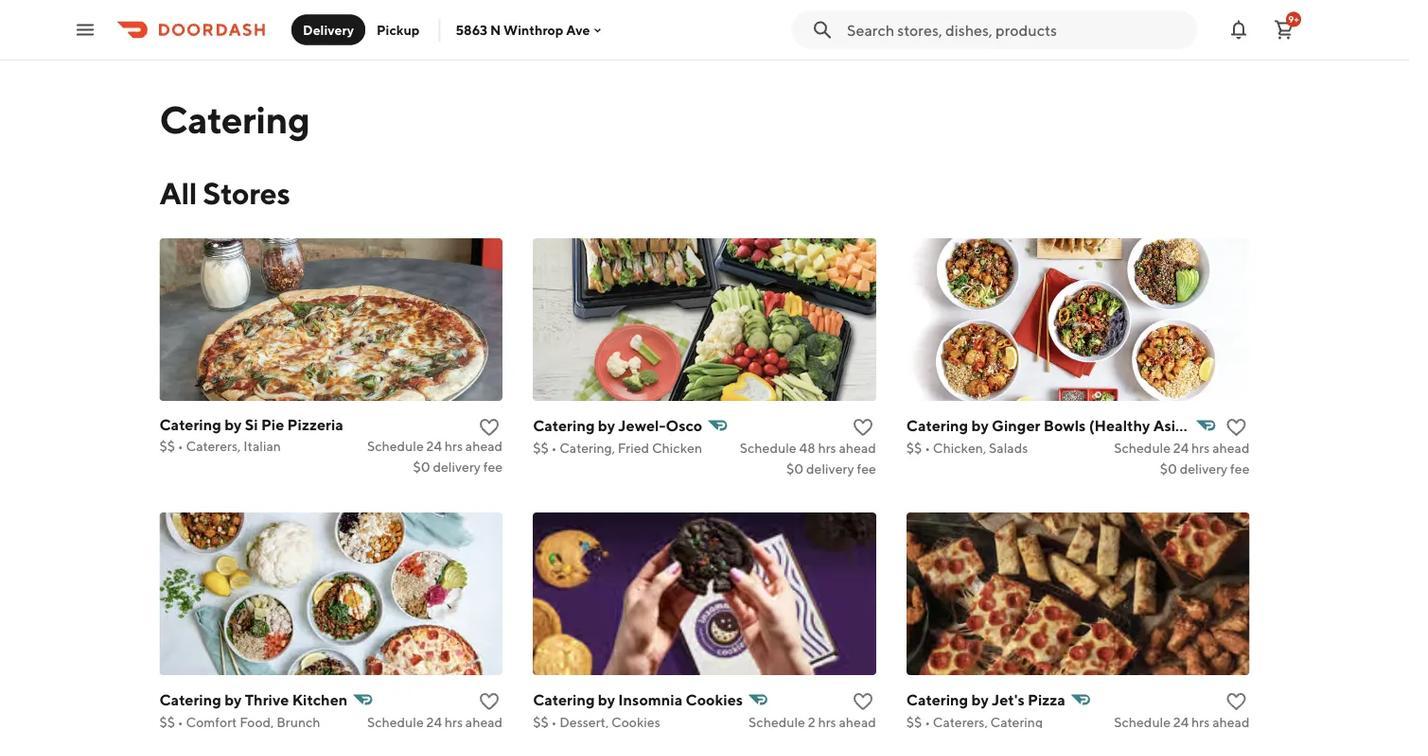 Task type: describe. For each thing, give the bounding box(es) containing it.
24 for $$ • chicken, salads
[[1173, 441, 1189, 456]]

catering for catering by jet's pizza
[[906, 691, 968, 709]]

delivery for 24
[[433, 459, 481, 475]]

$$ for catering by jewel-
[[533, 441, 549, 456]]

italian
[[243, 439, 281, 454]]

delivery for 48
[[806, 461, 854, 477]]

click to add this store to your saved list image
[[852, 416, 874, 439]]

winthrop
[[503, 22, 563, 38]]

by for thrive
[[224, 691, 242, 709]]

5863 n winthrop ave button
[[456, 22, 605, 38]]

pie
[[261, 416, 284, 434]]

catering by insomnia cookies link
[[533, 687, 876, 730]]

asian
[[1153, 417, 1193, 435]]

ahead for catering
[[1212, 441, 1250, 456]]

ave
[[566, 22, 590, 38]]

all
[[159, 175, 197, 211]]

• for catering by jewel-osco
[[551, 441, 557, 456]]

stores
[[203, 175, 290, 211]]

$$ • chicken, salads
[[906, 441, 1028, 456]]

caterers,
[[186, 439, 241, 454]]

catering for catering by si pie pizzeria
[[159, 416, 221, 434]]

catering by thrive kitchen link
[[159, 687, 503, 730]]

thrive
[[245, 691, 289, 709]]

catering by jewel-osco
[[533, 417, 702, 435]]

2 horizontal spatial $​0
[[1160, 461, 1177, 477]]

osco
[[666, 417, 702, 435]]

$​0 for 48
[[786, 461, 804, 477]]

catering,
[[559, 441, 615, 456]]

0 horizontal spatial hrs
[[445, 439, 463, 454]]

catering for catering by insomnia cookies
[[533, 691, 595, 709]]

click to add this store to your saved list image for catering by thrive kitchen
[[478, 691, 501, 714]]

pickup button
[[365, 15, 431, 45]]

$​0 for 24
[[413, 459, 430, 475]]

by for jet's
[[971, 691, 989, 709]]

0 horizontal spatial $$
[[159, 439, 175, 454]]

$$ • caterers, italian
[[159, 439, 281, 454]]

kitchen
[[292, 691, 348, 709]]

click to add this store to your saved list image for catering by insomnia cookies
[[852, 691, 874, 714]]

delivery
[[303, 22, 354, 37]]

24 for $$ • caterers, italian
[[426, 439, 442, 454]]

catering by si pie pizzeria
[[159, 416, 343, 434]]

ahead for catering by jewel-
[[839, 441, 876, 456]]

hrs for catering by jewel-osco
[[818, 441, 836, 456]]

1 items, open order cart image
[[1273, 18, 1296, 41]]

schedule 48 hrs ahead
[[740, 441, 876, 456]]

schedule 24 hrs ahead for italian
[[367, 439, 503, 454]]

cookies
[[686, 691, 743, 709]]

salads
[[989, 441, 1028, 456]]

$$ • catering, fried chicken
[[533, 441, 702, 456]]

$​0 delivery fee for 48
[[786, 461, 876, 477]]

notification bell image
[[1227, 18, 1250, 41]]



Task type: locate. For each thing, give the bounding box(es) containing it.
catering by jewel-
[[533, 417, 666, 435]]

fee for schedule 24 hrs ahead
[[483, 459, 503, 475]]

catering left the thrive on the left bottom of page
[[159, 691, 221, 709]]

0 horizontal spatial schedule 24 hrs ahead
[[367, 439, 503, 454]]

pizzeria
[[287, 416, 343, 434]]

schedule 24 hrs ahead
[[367, 439, 503, 454], [1114, 441, 1250, 456]]

2 horizontal spatial schedule
[[1114, 441, 1171, 456]]

$​0 delivery fee
[[413, 459, 503, 475], [786, 461, 876, 477], [1160, 461, 1250, 477]]

si
[[245, 416, 258, 434]]

$$ left chicken,
[[906, 441, 922, 456]]

2 horizontal spatial delivery
[[1180, 461, 1228, 477]]

chicken,
[[933, 441, 986, 456]]

by for ginger
[[971, 417, 989, 435]]

48
[[799, 441, 815, 456]]

2 horizontal spatial $$
[[906, 441, 922, 456]]

0 horizontal spatial •
[[178, 439, 183, 454]]

9+ button
[[1265, 11, 1303, 49]]

catering by jet's pizza link
[[906, 687, 1250, 730]]

0 horizontal spatial ahead
[[465, 439, 503, 454]]

pizza
[[1028, 691, 1065, 709]]

ginger
[[992, 417, 1040, 435]]

by left the thrive on the left bottom of page
[[224, 691, 242, 709]]

$$ left caterers,
[[159, 439, 175, 454]]

catering for catering by ginger bowls (healthy asian bowls)
[[906, 417, 968, 435]]

schedule
[[367, 439, 424, 454], [740, 441, 796, 456], [1114, 441, 1171, 456]]

• left caterers,
[[178, 439, 183, 454]]

catering by thrive kitchen
[[159, 691, 348, 709]]

delivery
[[433, 459, 481, 475], [806, 461, 854, 477], [1180, 461, 1228, 477]]

click to add this store to your saved list image
[[478, 416, 501, 439], [1225, 416, 1248, 439], [478, 691, 501, 714], [852, 691, 874, 714], [1225, 691, 1248, 714]]

fried
[[618, 441, 649, 456]]

1 horizontal spatial ahead
[[839, 441, 876, 456]]

0 horizontal spatial fee
[[483, 459, 503, 475]]

1 horizontal spatial delivery
[[806, 461, 854, 477]]

1 horizontal spatial schedule
[[740, 441, 796, 456]]

by left jet's
[[971, 691, 989, 709]]

schedule 24 hrs ahead for salads
[[1114, 441, 1250, 456]]

24
[[426, 439, 442, 454], [1173, 441, 1189, 456]]

by left insomnia
[[598, 691, 615, 709]]

$$ for catering
[[906, 441, 922, 456]]

schedule for catering by ginger bowls (healthy asian bowls)
[[1114, 441, 1171, 456]]

ahead
[[465, 439, 503, 454], [839, 441, 876, 456], [1212, 441, 1250, 456]]

5863 n winthrop ave
[[456, 22, 590, 38]]

2 horizontal spatial $​0 delivery fee
[[1160, 461, 1250, 477]]

$​0 delivery fee for 24
[[413, 459, 503, 475]]

• for catering by ginger bowls (healthy asian bowls)
[[925, 441, 930, 456]]

by for si
[[224, 416, 242, 434]]

by up $$ • chicken, salads
[[971, 417, 989, 435]]

hrs
[[445, 439, 463, 454], [818, 441, 836, 456], [1192, 441, 1210, 456]]

by for insomnia
[[598, 691, 615, 709]]

(healthy
[[1089, 417, 1150, 435]]

catering by insomnia cookies
[[533, 691, 743, 709]]

$$ left catering,
[[533, 441, 549, 456]]

$​0
[[413, 459, 430, 475], [786, 461, 804, 477], [1160, 461, 1177, 477]]

catering by ginger bowls (healthy asian bowls)
[[906, 417, 1243, 435]]

schedule for catering by jewel-osco
[[740, 441, 796, 456]]

fee for schedule 48 hrs ahead
[[857, 461, 876, 477]]

1 horizontal spatial $​0 delivery fee
[[786, 461, 876, 477]]

pickup
[[377, 22, 420, 37]]

click to add this store to your saved list image for catering by jet's pizza
[[1225, 691, 1248, 714]]

0 horizontal spatial $​0
[[413, 459, 430, 475]]

1 horizontal spatial $$
[[533, 441, 549, 456]]

click to add this store to your saved list image for catering by ginger bowls (healthy asian bowls)
[[1225, 416, 1248, 439]]

catering left jet's
[[906, 691, 968, 709]]

catering for catering by thrive kitchen
[[159, 691, 221, 709]]

2 horizontal spatial ahead
[[1212, 441, 1250, 456]]

by
[[224, 416, 242, 434], [971, 417, 989, 435], [224, 691, 242, 709], [598, 691, 615, 709], [971, 691, 989, 709]]

catering
[[159, 97, 310, 141], [159, 416, 221, 434], [906, 417, 968, 435], [159, 691, 221, 709], [533, 691, 595, 709], [906, 691, 968, 709]]

1 horizontal spatial fee
[[857, 461, 876, 477]]

1 horizontal spatial schedule 24 hrs ahead
[[1114, 441, 1250, 456]]

jet's
[[992, 691, 1025, 709]]

• left catering,
[[551, 441, 557, 456]]

catering up all stores
[[159, 97, 310, 141]]

hrs for catering by ginger bowls (healthy asian bowls)
[[1192, 441, 1210, 456]]

1 horizontal spatial •
[[551, 441, 557, 456]]

bowls
[[1044, 417, 1086, 435]]

1 horizontal spatial $​0
[[786, 461, 804, 477]]

9+
[[1288, 14, 1299, 25]]

catering up caterers,
[[159, 416, 221, 434]]

delivery button
[[291, 15, 365, 45]]

all stores
[[159, 175, 290, 211]]

2 horizontal spatial hrs
[[1192, 441, 1210, 456]]

catering left insomnia
[[533, 691, 595, 709]]

by left si
[[224, 416, 242, 434]]

insomnia
[[618, 691, 683, 709]]

1 horizontal spatial 24
[[1173, 441, 1189, 456]]

2 horizontal spatial fee
[[1230, 461, 1250, 477]]

• left chicken,
[[925, 441, 930, 456]]

catering by jet's pizza
[[906, 691, 1065, 709]]

0 horizontal spatial schedule
[[367, 439, 424, 454]]

•
[[178, 439, 183, 454], [551, 441, 557, 456], [925, 441, 930, 456]]

n
[[490, 22, 501, 38]]

Store search: begin typing to search for stores available on DoorDash text field
[[847, 19, 1186, 40]]

0 horizontal spatial 24
[[426, 439, 442, 454]]

bowls)
[[1196, 417, 1243, 435]]

0 horizontal spatial $​0 delivery fee
[[413, 459, 503, 475]]

catering up chicken,
[[906, 417, 968, 435]]

5863
[[456, 22, 487, 38]]

open menu image
[[74, 18, 97, 41]]

chicken
[[652, 441, 702, 456]]

1 horizontal spatial hrs
[[818, 441, 836, 456]]

fee
[[483, 459, 503, 475], [857, 461, 876, 477], [1230, 461, 1250, 477]]

2 horizontal spatial •
[[925, 441, 930, 456]]

$$
[[159, 439, 175, 454], [533, 441, 549, 456], [906, 441, 922, 456]]

0 horizontal spatial delivery
[[433, 459, 481, 475]]



Task type: vqa. For each thing, say whether or not it's contained in the screenshot.
the rightmost '$​0 delivery fee'
yes



